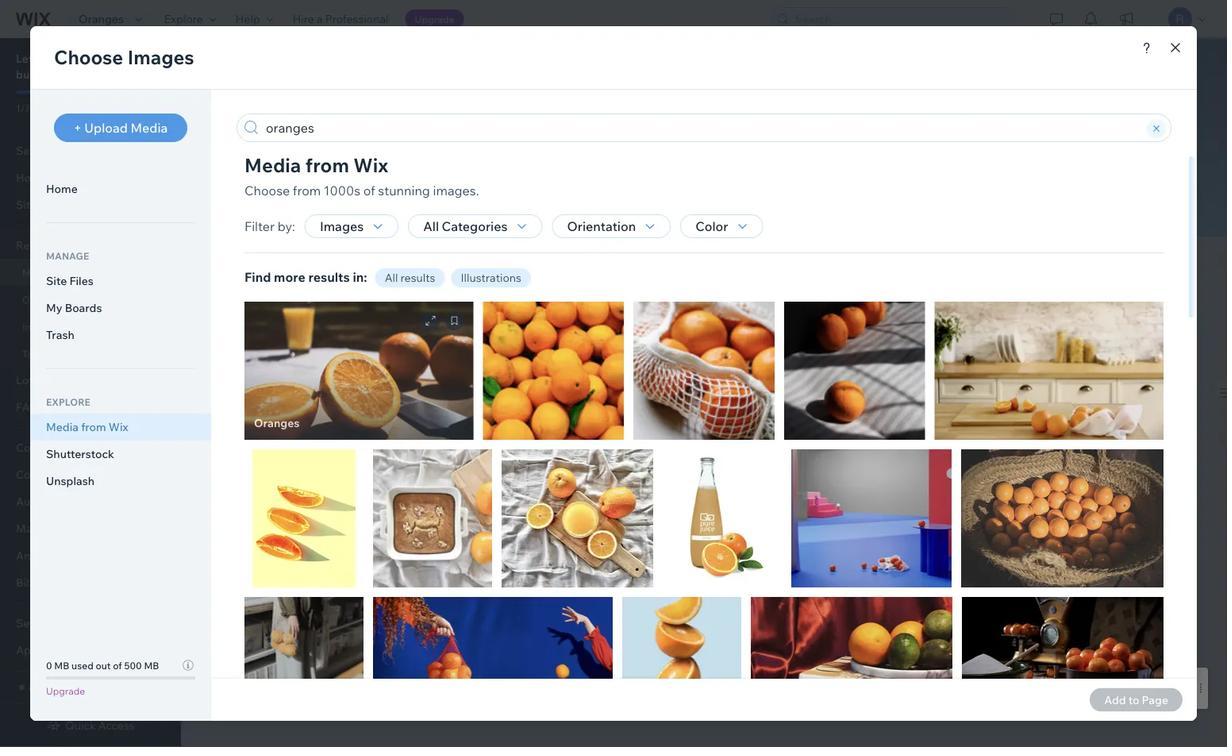 Task type: vqa. For each thing, say whether or not it's contained in the screenshot.
your within the Let's set up your business
yes



Task type: describe. For each thing, give the bounding box(es) containing it.
phone
[[1032, 327, 1065, 341]]

integrations link
[[0, 313, 175, 340]]

toppings,
[[544, 520, 600, 536]]

ingredients
[[238, 539, 306, 555]]

size,
[[516, 520, 541, 536]]

info for visibility
[[311, 182, 347, 206]]

pm
[[57, 682, 71, 693]]

your inside does your dish have any options or extras? e.g. size, toppings, ingredients
[[271, 520, 298, 536]]

professional
[[325, 12, 389, 26]]

seasonal
[[570, 270, 616, 284]]

availability
[[898, 358, 964, 368]]

or
[[431, 520, 443, 536]]

options
[[383, 520, 428, 536]]

up
[[62, 52, 76, 65]]

of
[[557, 270, 568, 284]]

lbs
[[539, 270, 554, 284]]

settings
[[16, 616, 60, 630]]

1 , from the left
[[918, 327, 921, 341]]

restaurants
[[16, 238, 79, 252]]

hours
[[974, 375, 1001, 388]]

special requests accepting special requests
[[898, 405, 1038, 436]]

03:46 pm
[[29, 682, 71, 693]]

cms link
[[0, 664, 175, 691]]

explore
[[164, 12, 203, 26]]

availability during opening hours
[[898, 358, 1001, 388]]

visible
[[543, 382, 578, 396]]

hand
[[773, 270, 800, 284]]

business
[[16, 67, 63, 81]]

requests
[[942, 405, 992, 415]]

hire a professional
[[293, 12, 389, 26]]

0 vertical spatial small
[[248, 86, 316, 118]]

1/7
[[16, 102, 30, 114]]

integrations
[[22, 320, 77, 332]]

available on site , mobile (web & app) , phone order
[[898, 310, 1096, 341]]

quick access button
[[46, 718, 135, 733]]

accepting
[[898, 422, 951, 436]]

opening
[[932, 375, 971, 388]]

vegetables
[[618, 270, 676, 284]]

extras?
[[446, 520, 489, 536]]

save
[[913, 538, 942, 554]]

table
[[22, 347, 46, 359]]

$
[[818, 251, 826, 267]]

app)
[[1001, 327, 1027, 341]]

order
[[1068, 327, 1096, 341]]

0 vertical spatial &
[[763, 270, 771, 284]]

orders link
[[0, 286, 175, 313]]

(new)
[[109, 347, 136, 359]]

have
[[329, 520, 357, 536]]

during
[[898, 375, 929, 388]]

faqs link
[[0, 394, 175, 421]]

sidebar element
[[0, 38, 181, 747]]

home
[[16, 171, 47, 185]]

quick
[[65, 718, 96, 732]]

to
[[639, 475, 651, 491]]

0 vertical spatial dish labels
[[524, 305, 587, 315]]

Search... field
[[791, 8, 1009, 30]]

1 vertical spatial basket
[[565, 213, 611, 231]]

%
[[907, 251, 917, 267]]

visibility inside dish info dialog
[[580, 454, 624, 468]]

dish
[[301, 520, 326, 536]]

Show to customers checkbox
[[580, 473, 716, 492]]

quick access
[[65, 718, 135, 732]]

(web
[[962, 327, 989, 341]]



Task type: locate. For each thing, give the bounding box(es) containing it.
1 horizontal spatial basket
[[565, 213, 611, 231]]

dish options
[[238, 465, 337, 485]]

1 horizontal spatial ,
[[1027, 327, 1029, 341]]

10 lbs of seasonal vegetables and fruits, fresh & hand picked
[[524, 270, 837, 284]]

reservations
[[49, 347, 107, 359]]

info for dish labels
[[276, 159, 306, 179]]

setup
[[16, 144, 47, 158]]

, left 'phone' at the top of the page
[[1027, 327, 1029, 341]]

your
[[79, 52, 103, 65], [271, 520, 298, 536]]

0 vertical spatial basket
[[321, 86, 405, 118]]

let's
[[16, 52, 41, 65]]

0 horizontal spatial labels
[[550, 305, 587, 315]]

setup link
[[0, 137, 175, 164]]

& inside "available on site , mobile (web & app) , phone order"
[[992, 327, 999, 341]]

1 horizontal spatial small
[[524, 213, 562, 231]]

available
[[898, 310, 951, 320]]

dish info for visibility
[[266, 182, 347, 206]]

0 horizontal spatial info
[[276, 159, 306, 179]]

your right up
[[79, 52, 103, 65]]

orders
[[22, 293, 54, 305]]

dish labels down of
[[524, 305, 587, 315]]

2 , from the left
[[1027, 327, 1029, 341]]

visibility
[[524, 365, 575, 375], [580, 454, 624, 468]]

hire a professional link
[[283, 0, 398, 38]]

table reservations (new) link
[[0, 340, 175, 367]]

0 horizontal spatial small basket
[[248, 86, 405, 118]]

help
[[236, 12, 260, 26]]

automations
[[16, 495, 83, 508]]

small basket
[[248, 86, 405, 118], [524, 213, 611, 231]]

name
[[580, 225, 611, 239]]

&
[[763, 270, 771, 284], [992, 327, 999, 341]]

& left hand
[[763, 270, 771, 284]]

1 horizontal spatial small basket
[[524, 213, 611, 231]]

1 horizontal spatial info
[[311, 182, 347, 206]]

mobile
[[924, 327, 959, 341]]

0 horizontal spatial ,
[[918, 327, 921, 341]]

dish labels right visible
[[580, 389, 648, 405]]

1 horizontal spatial &
[[992, 327, 999, 341]]

menus link
[[0, 259, 175, 286]]

1 vertical spatial your
[[271, 520, 298, 536]]

restaurants button
[[0, 232, 175, 259]]

upgrade button
[[405, 10, 464, 29]]

site
[[898, 327, 918, 341]]

1 vertical spatial small
[[524, 213, 562, 231]]

visibility up visible
[[524, 365, 575, 375]]

1 vertical spatial visibility
[[580, 454, 624, 468]]

completed
[[33, 102, 80, 114]]

1 vertical spatial labels
[[610, 389, 648, 405]]

0 horizontal spatial basket
[[321, 86, 405, 118]]

automations link
[[0, 488, 175, 515]]

labels inside dish info dialog
[[610, 389, 648, 405]]

,
[[918, 327, 921, 341], [1027, 327, 1029, 341]]

upgrade
[[415, 13, 455, 25]]

dish labels
[[524, 305, 587, 315], [580, 389, 648, 405]]

fresh
[[734, 270, 761, 284]]

1 vertical spatial dish info
[[266, 182, 347, 206]]

1/7 completed
[[16, 102, 80, 114]]

1 horizontal spatial your
[[271, 520, 298, 536]]

description
[[580, 287, 640, 301]]

0 horizontal spatial small
[[248, 86, 316, 118]]

dish info dialog
[[242, 163, 985, 584]]

$15
[[524, 243, 545, 259]]

1 horizontal spatial visibility
[[580, 454, 624, 468]]

dish info for dish labels
[[238, 159, 306, 179]]

0 vertical spatial your
[[79, 52, 103, 65]]

1 vertical spatial small basket
[[524, 213, 611, 231]]

e.g.
[[492, 520, 513, 536]]

your up ingredients
[[271, 520, 298, 536]]

any
[[359, 520, 380, 536]]

03:46
[[29, 682, 54, 693]]

your inside let's set up your business
[[79, 52, 103, 65]]

does your dish have any options or extras? e.g. size, toppings, ingredients
[[238, 520, 600, 555]]

0 vertical spatial info
[[276, 159, 306, 179]]

cms
[[16, 670, 41, 684]]

and
[[679, 270, 699, 284]]

0 horizontal spatial your
[[79, 52, 103, 65]]

help button
[[226, 0, 283, 38]]

settings link
[[0, 610, 175, 637]]

cancel
[[824, 538, 865, 554]]

None field
[[586, 245, 788, 272], [826, 245, 877, 272], [917, 245, 956, 272], [586, 245, 788, 272], [826, 245, 877, 272], [917, 245, 956, 272]]

1 vertical spatial &
[[992, 327, 999, 341]]

0 vertical spatial dish info
[[238, 159, 306, 179]]

menus
[[22, 266, 52, 278]]

0 horizontal spatial visibility
[[524, 365, 575, 375]]

dish labels inside dish info dialog
[[580, 389, 648, 405]]

on
[[953, 310, 968, 320]]

options
[[276, 465, 337, 485]]

0 vertical spatial labels
[[550, 305, 587, 315]]

save button
[[894, 532, 961, 560]]

set
[[43, 52, 60, 65]]

cancel button
[[805, 532, 884, 560]]

let's set up your business
[[16, 52, 103, 81]]

hire
[[293, 12, 314, 26]]

labels right visible
[[610, 389, 648, 405]]

small
[[248, 86, 316, 118], [524, 213, 562, 231]]

info
[[276, 159, 306, 179], [311, 182, 347, 206]]

Dish Labels text field
[[581, 307, 961, 372]]

a
[[317, 12, 323, 26]]

faqs
[[16, 400, 44, 414]]

info inside dialog
[[311, 182, 347, 206]]

labels down of
[[550, 305, 587, 315]]

customers
[[654, 475, 716, 491]]

show
[[603, 475, 636, 491]]

show to customers
[[603, 475, 716, 491]]

image
[[266, 225, 299, 239]]

& left app)
[[992, 327, 999, 341]]

table reservations (new)
[[22, 347, 136, 359]]

basket
[[321, 86, 405, 118], [565, 213, 611, 231]]

0 vertical spatial visibility
[[524, 365, 575, 375]]

special
[[953, 422, 990, 436]]

1 vertical spatial info
[[311, 182, 347, 206]]

visibility up show
[[580, 454, 624, 468]]

labels
[[550, 305, 587, 315], [610, 389, 648, 405]]

home link
[[0, 164, 175, 191]]

1 horizontal spatial labels
[[610, 389, 648, 405]]

special
[[898, 405, 939, 415]]

oranges
[[79, 12, 124, 26]]

access
[[98, 718, 135, 732]]

0 horizontal spatial &
[[763, 270, 771, 284]]

10
[[524, 270, 536, 284]]

dish info inside dialog
[[266, 182, 347, 206]]

0 vertical spatial small basket
[[248, 86, 405, 118]]

does
[[238, 520, 269, 536]]

fruits,
[[701, 270, 732, 284]]

1 vertical spatial dish labels
[[580, 389, 648, 405]]

, down available on the top
[[918, 327, 921, 341]]



